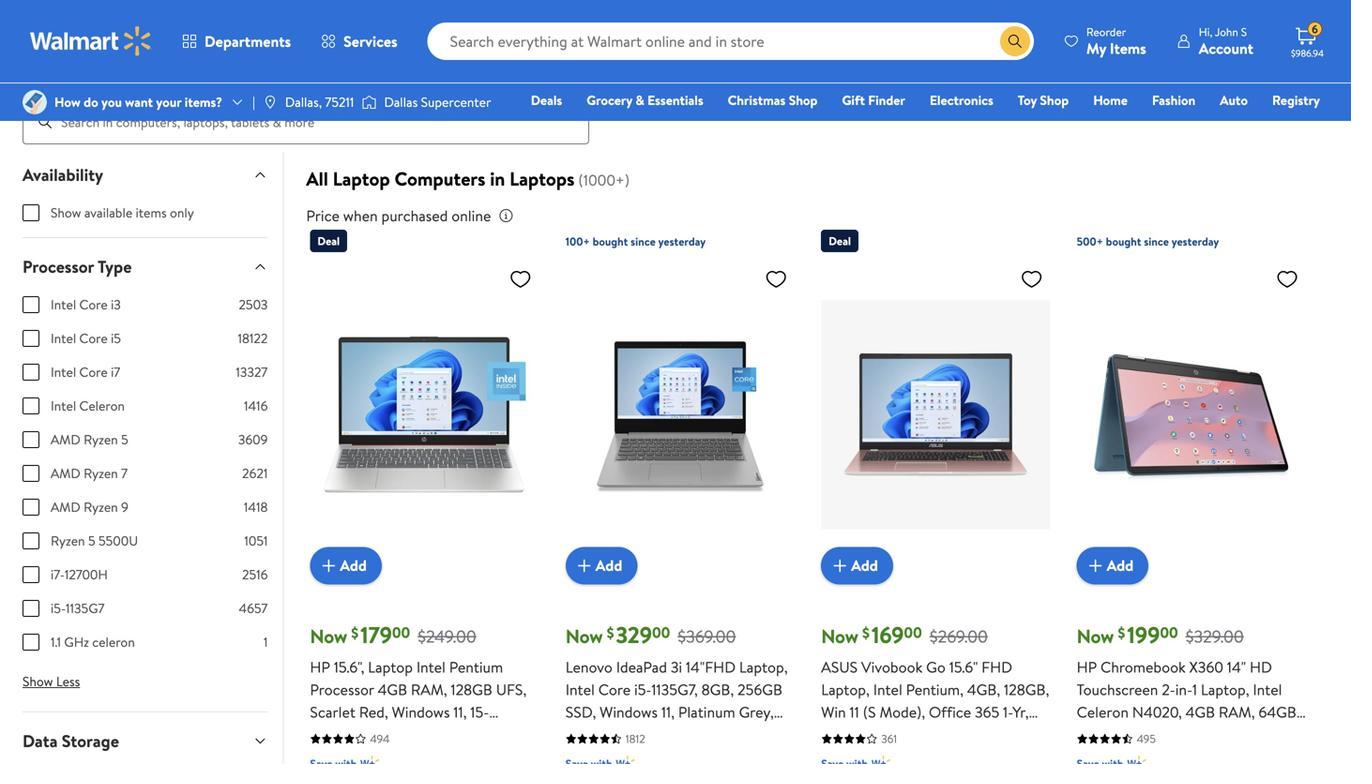Task type: vqa. For each thing, say whether or not it's contained in the screenshot.


Task type: describe. For each thing, give the bounding box(es) containing it.
intel down the intel core i7
[[51, 397, 76, 415]]

add to cart image for 329
[[573, 555, 596, 578]]

now for 179
[[310, 624, 347, 650]]

laptops inside laptops under $500
[[1172, 0, 1223, 9]]

dallas supercenter
[[384, 93, 491, 111]]

you
[[101, 93, 122, 111]]

$ for 199
[[1118, 623, 1126, 644]]

4gb,
[[967, 680, 1001, 701]]

add to cart image
[[829, 555, 851, 578]]

14a-
[[1160, 725, 1187, 746]]

1.1 ghz celeron
[[51, 634, 135, 652]]

4gb inside now $ 199 00 $329.00 hp chromebook x360 14" hd touchscreen 2-in-1 laptop, intel celeron n4020, 4gb ram, 64gb emmc, teal, 14a-ca0130wm
[[1186, 702, 1216, 723]]

00 for 329
[[652, 623, 670, 643]]

1812
[[626, 732, 645, 748]]

lenovo ideapad 3i 14"fhd laptop, intel core i5-1135g7, 8gb, 256gb ssd, windows 11, platinum grey, 81x700fvus image
[[566, 260, 795, 570]]

laptops for windows
[[722, 3, 773, 24]]

add to cart image for 199
[[1085, 555, 1107, 578]]

in
[[490, 166, 505, 192]]

home link
[[1085, 90, 1137, 110]]

scarlet
[[310, 702, 356, 723]]

grocery
[[587, 91, 633, 109]]

your
[[156, 93, 181, 111]]

now for 199
[[1077, 624, 1114, 650]]

1 inside now $ 199 00 $329.00 hp chromebook x360 14" hd touchscreen 2-in-1 laptop, intel celeron n4020, 4gb ram, 64gb emmc, teal, 14a-ca0130wm
[[1193, 680, 1198, 701]]

00 for 169
[[904, 623, 922, 643]]

windows for 179
[[392, 702, 450, 723]]

auto
[[1220, 91, 1248, 109]]

329
[[616, 620, 652, 651]]

add button for 179
[[310, 548, 382, 585]]

laptops for premium
[[947, 3, 998, 24]]

3609
[[238, 431, 268, 449]]

since for 329
[[631, 234, 656, 250]]

windows laptops link
[[698, 0, 796, 25]]

chromebook
[[1101, 657, 1186, 678]]

laptop, inside now $ 329 00 $369.00 lenovo ideapad 3i 14"fhd laptop, intel core i5-1135g7, 8gb, 256gb ssd, windows 11, platinum grey, 81x700fvus
[[740, 657, 788, 678]]

add button for 169
[[821, 548, 893, 585]]

i7-12700h
[[51, 566, 108, 584]]

walmart plus image for 329
[[616, 755, 635, 765]]

premium laptops
[[943, 0, 1002, 24]]

0 vertical spatial 5
[[121, 431, 128, 449]]

ryzen for 5
[[84, 431, 118, 449]]

494
[[370, 732, 390, 748]]

computer accessories
[[822, 0, 898, 24]]

show for show available items only
[[51, 204, 81, 222]]

how
[[54, 93, 81, 111]]

processor inside now $ 179 00 $249.00 hp 15.6", laptop intel pentium processor 4gb ram, 128gb ufs, scarlet red, windows 11, 15- fd0083wm
[[310, 680, 374, 701]]

$329.00
[[1186, 626, 1244, 649]]

price
[[306, 206, 340, 226]]

&
[[636, 91, 645, 109]]

12700h
[[65, 566, 108, 584]]

intel up the intel core i7
[[51, 330, 76, 348]]

add to favorites list, asus vivobook go 15.6" fhd laptop, intel pentium, 4gb, 128gb, win 11 (s mode), office 365 1-yr, pink image
[[1021, 268, 1043, 291]]

hp 15.6", laptop intel pentium processor 4gb ram, 128gb ufs, scarlet red, windows 11, 15-fd0083wm image
[[310, 260, 539, 570]]

laptops under $500
[[1159, 0, 1236, 24]]

show available items only
[[51, 204, 194, 222]]

one debit link
[[1168, 116, 1249, 137]]

electronics
[[930, 91, 994, 109]]

shop for christmas shop
[[789, 91, 818, 109]]

add to favorites list, hp 15.6", laptop intel pentium processor 4gb ram, 128gb ufs, scarlet red, windows 11, 15-fd0083wm image
[[509, 268, 532, 291]]

departments
[[205, 31, 291, 52]]

add for 169
[[851, 556, 878, 577]]

intel core i5
[[51, 330, 121, 348]]

data storage button
[[8, 713, 283, 765]]

ram, inside now $ 179 00 $249.00 hp 15.6", laptop intel pentium processor 4gb ram, 128gb ufs, scarlet red, windows 11, 15- fd0083wm
[[411, 680, 447, 701]]

grey,
[[739, 702, 774, 723]]

i3
[[111, 296, 121, 314]]

00 for 199
[[1160, 623, 1179, 643]]

pentium
[[449, 657, 503, 678]]

Search search field
[[0, 62, 1352, 145]]

laptop inside now $ 179 00 $249.00 hp 15.6", laptop intel pentium processor 4gb ram, 128gb ufs, scarlet red, windows 11, 15- fd0083wm
[[368, 657, 413, 678]]

i5-1135g7
[[51, 600, 105, 618]]

asus vivobook go 15.6" fhd laptop, intel pentium, 4gb, 128gb, win 11 (s mode), office 365 1-yr, pink image
[[821, 260, 1051, 570]]

00 for 179
[[392, 623, 410, 643]]

199
[[1128, 620, 1160, 651]]

add for 329
[[596, 556, 623, 577]]

restored laptops
[[1055, 0, 1115, 24]]

$ for 169
[[863, 623, 870, 644]]

2-
[[1162, 680, 1176, 701]]

13327
[[236, 363, 268, 382]]

intel inside now $ 199 00 $329.00 hp chromebook x360 14" hd touchscreen 2-in-1 laptop, intel celeron n4020, 4gb ram, 64gb emmc, teal, 14a-ca0130wm
[[1253, 680, 1283, 701]]

since for 199
[[1144, 234, 1169, 250]]

less
[[56, 673, 80, 691]]

touchscreen
[[1077, 680, 1159, 701]]

0 vertical spatial laptop
[[333, 166, 390, 192]]

Show available items only checkbox
[[23, 205, 39, 222]]

3i
[[671, 657, 682, 678]]

laptop, inside the now $ 169 00 $269.00 asus vivobook go 15.6" fhd laptop, intel pentium, 4gb, 128gb, win 11 (s mode), office 365 1-yr, pink
[[821, 680, 870, 701]]

intel down the processor type
[[51, 296, 76, 314]]

processor inside processor type "dropdown button"
[[23, 255, 94, 279]]

windows inside windows laptops link
[[718, 0, 776, 9]]

(s
[[863, 702, 876, 723]]

yr,
[[1013, 702, 1029, 723]]

$986.94
[[1291, 47, 1324, 60]]

500+ bought since yesterday
[[1077, 234, 1220, 250]]

11, for 329
[[662, 702, 675, 723]]

core for i7
[[79, 363, 108, 382]]

deal for 179
[[318, 233, 340, 249]]

256gb
[[738, 680, 783, 701]]

available
[[84, 204, 132, 222]]

hi, john s account
[[1199, 24, 1254, 59]]

finder
[[868, 91, 906, 109]]

walmart plus image for 169
[[872, 755, 891, 765]]

celeron inside now $ 199 00 $329.00 hp chromebook x360 14" hd touchscreen 2-in-1 laptop, intel celeron n4020, 4gb ram, 64gb emmc, teal, 14a-ca0130wm
[[1077, 702, 1129, 723]]

1 vertical spatial 5
[[88, 532, 95, 551]]

walmart plus image
[[361, 755, 379, 765]]

christmas shop link
[[720, 90, 826, 110]]

add to favorites list, lenovo ideapad 3i 14"fhd laptop, intel core i5-1135g7, 8gb, 256gb ssd, windows 11, platinum grey, 81x700fvus image
[[765, 268, 788, 291]]

items?
[[185, 93, 222, 111]]

toy shop
[[1018, 91, 1069, 109]]

add to favorites list, hp chromebook x360 14" hd touchscreen 2-in-1 laptop, intel celeron n4020, 4gb ram, 64gb emmc, teal, 14a-ca0130wm image
[[1276, 268, 1299, 291]]

ufs,
[[496, 680, 527, 701]]

my
[[1087, 38, 1107, 59]]

items
[[1110, 38, 1147, 59]]

platinum
[[678, 702, 736, 723]]

x360
[[1190, 657, 1224, 678]]

ryzen 5 5500u
[[51, 532, 138, 551]]

$249.00
[[418, 626, 477, 649]]

now $ 199 00 $329.00 hp chromebook x360 14" hd touchscreen 2-in-1 laptop, intel celeron n4020, 4gb ram, 64gb emmc, teal, 14a-ca0130wm
[[1077, 620, 1297, 746]]

$369.00
[[678, 626, 736, 649]]

intel inside now $ 329 00 $369.00 lenovo ideapad 3i 14"fhd laptop, intel core i5-1135g7, 8gb, 256gb ssd, windows 11, platinum grey, 81x700fvus
[[566, 680, 595, 701]]

processor type group
[[23, 296, 268, 667]]

1418
[[244, 498, 268, 517]]

data storage tab
[[8, 713, 283, 765]]

only
[[170, 204, 194, 222]]

deal for 169
[[829, 233, 851, 249]]

price when purchased online
[[306, 206, 491, 226]]

christmas shop
[[728, 91, 818, 109]]

ideapad
[[616, 657, 667, 678]]

Walmart Site-Wide search field
[[428, 23, 1034, 60]]

services button
[[306, 19, 413, 64]]

debit
[[1208, 117, 1240, 136]]

hp for 179
[[310, 657, 330, 678]]

365
[[975, 702, 1000, 723]]



Task type: locate. For each thing, give the bounding box(es) containing it.
1 now from the left
[[310, 624, 347, 650]]

show right show available items only checkbox
[[51, 204, 81, 222]]

100+
[[566, 234, 590, 250]]

1 horizontal spatial processor
[[310, 680, 374, 701]]

 image right |
[[263, 95, 278, 110]]

1 horizontal spatial celeron
[[1077, 702, 1129, 723]]

walmart plus image for 199
[[1128, 755, 1146, 765]]

registry link
[[1264, 90, 1329, 110]]

since right 500+
[[1144, 234, 1169, 250]]

Search in computers, laptops, tablets & more search field
[[23, 100, 589, 145]]

now up lenovo
[[566, 624, 603, 650]]

windows right "red,"
[[392, 702, 450, 723]]

laptops inside premium laptops
[[947, 3, 998, 24]]

celeron
[[92, 634, 135, 652]]

11, left 15-
[[454, 702, 467, 723]]

11, down 1135g7,
[[662, 702, 675, 723]]

3 walmart plus image from the left
[[1128, 755, 1146, 765]]

00 inside now $ 199 00 $329.00 hp chromebook x360 14" hd touchscreen 2-in-1 laptop, intel celeron n4020, 4gb ram, 64gb emmc, teal, 14a-ca0130wm
[[1160, 623, 1179, 643]]

1 $ from the left
[[351, 623, 359, 644]]

processor
[[23, 255, 94, 279], [310, 680, 374, 701]]

i5- down ideapad
[[634, 680, 652, 701]]

$ inside now $ 179 00 $249.00 hp 15.6", laptop intel pentium processor 4gb ram, 128gb ufs, scarlet red, windows 11, 15- fd0083wm
[[351, 623, 359, 644]]

now for 329
[[566, 624, 603, 650]]

yesterday for 199
[[1172, 234, 1220, 250]]

win
[[821, 702, 846, 723]]

0 horizontal spatial 1
[[264, 634, 268, 652]]

laptops inside windows laptops
[[722, 3, 773, 24]]

laptop, up 256gb
[[740, 657, 788, 678]]

1 vertical spatial 1
[[1193, 680, 1198, 701]]

bought
[[593, 234, 628, 250], [1106, 234, 1142, 250]]

i7
[[111, 363, 120, 382]]

laptops up hi,
[[1172, 0, 1223, 9]]

1 hp from the left
[[310, 657, 330, 678]]

ssd,
[[566, 702, 596, 723]]

ram, up ca0130wm
[[1219, 702, 1255, 723]]

2 11, from the left
[[662, 702, 675, 723]]

now inside now $ 329 00 $369.00 lenovo ideapad 3i 14"fhd laptop, intel core i5-1135g7, 8gb, 256gb ssd, windows 11, platinum grey, 81x700fvus
[[566, 624, 603, 650]]

2 hp from the left
[[1077, 657, 1097, 678]]

intel down intel core i5
[[51, 363, 76, 382]]

add button up 329
[[566, 548, 638, 585]]

2 since from the left
[[1144, 234, 1169, 250]]

2 horizontal spatial add to cart image
[[1085, 555, 1107, 578]]

laptop, down 14"
[[1201, 680, 1250, 701]]

1 horizontal spatial i5-
[[634, 680, 652, 701]]

0 vertical spatial amd
[[51, 431, 81, 449]]

add button for 329
[[566, 548, 638, 585]]

4 $ from the left
[[1118, 623, 1126, 644]]

office
[[929, 702, 972, 723]]

11, inside now $ 329 00 $369.00 lenovo ideapad 3i 14"fhd laptop, intel core i5-1135g7, 8gb, 256gb ssd, windows 11, platinum grey, 81x700fvus
[[662, 702, 675, 723]]

1051
[[244, 532, 268, 551]]

1 horizontal spatial deal
[[829, 233, 851, 249]]

laptops inside the "restored laptops"
[[1059, 3, 1110, 24]]

 image for dallas, 75211
[[263, 95, 278, 110]]

ryzen left '9'
[[84, 498, 118, 517]]

add for 179
[[340, 556, 367, 577]]

0 horizontal spatial ram,
[[411, 680, 447, 701]]

fashion
[[1152, 91, 1196, 109]]

processor up intel core i3
[[23, 255, 94, 279]]

amd down amd ryzen 5
[[51, 465, 81, 483]]

show for show less
[[23, 673, 53, 691]]

1 horizontal spatial yesterday
[[1172, 234, 1220, 250]]

1416
[[244, 397, 268, 415]]

169
[[872, 620, 904, 651]]

$ for 329
[[607, 623, 614, 644]]

1 add button from the left
[[310, 548, 382, 585]]

bought for 199
[[1106, 234, 1142, 250]]

add to cart image for 179
[[318, 555, 340, 578]]

3 add from the left
[[851, 556, 878, 577]]

3 00 from the left
[[904, 623, 922, 643]]

show inside button
[[23, 673, 53, 691]]

1 inside processor type group
[[264, 634, 268, 652]]

0 vertical spatial show
[[51, 204, 81, 222]]

0 horizontal spatial bought
[[593, 234, 628, 250]]

online
[[452, 206, 491, 226]]

0 vertical spatial processor
[[23, 255, 94, 279]]

ram,
[[411, 680, 447, 701], [1219, 702, 1255, 723]]

0 horizontal spatial walmart plus image
[[616, 755, 635, 765]]

gift
[[842, 91, 865, 109]]

bought right 100+
[[593, 234, 628, 250]]

add button up 179
[[310, 548, 382, 585]]

2 horizontal spatial laptop,
[[1201, 680, 1250, 701]]

hp inside now $ 179 00 $249.00 hp 15.6", laptop intel pentium processor 4gb ram, 128gb ufs, scarlet red, windows 11, 15- fd0083wm
[[310, 657, 330, 678]]

laptop up the when
[[333, 166, 390, 192]]

4 add from the left
[[1107, 556, 1134, 577]]

do
[[84, 93, 98, 111]]

1 down 4657
[[264, 634, 268, 652]]

toy
[[1018, 91, 1037, 109]]

add to cart image
[[318, 555, 340, 578], [573, 555, 596, 578], [1085, 555, 1107, 578]]

$ left 329
[[607, 623, 614, 644]]

4 now from the left
[[1077, 624, 1114, 650]]

1 vertical spatial ram,
[[1219, 702, 1255, 723]]

0 horizontal spatial celeron
[[79, 397, 125, 415]]

i7-
[[51, 566, 65, 584]]

0 horizontal spatial yesterday
[[659, 234, 706, 250]]

windows inside now $ 329 00 $369.00 lenovo ideapad 3i 14"fhd laptop, intel core i5-1135g7, 8gb, 256gb ssd, windows 11, platinum grey, 81x700fvus
[[600, 702, 658, 723]]

1 deal from the left
[[318, 233, 340, 249]]

 image right 75211
[[362, 93, 377, 112]]

show left less
[[23, 673, 53, 691]]

4gb up "red,"
[[378, 680, 407, 701]]

00 left $249.00
[[392, 623, 410, 643]]

0 horizontal spatial add to cart image
[[318, 555, 340, 578]]

0 vertical spatial 1
[[264, 634, 268, 652]]

add button
[[310, 548, 382, 585], [566, 548, 638, 585], [821, 548, 893, 585], [1077, 548, 1149, 585]]

laptops
[[1172, 0, 1223, 9], [722, 3, 773, 24], [947, 3, 998, 24], [1059, 3, 1110, 24], [510, 166, 575, 192]]

0 horizontal spatial processor
[[23, 255, 94, 279]]

1 vertical spatial laptop
[[368, 657, 413, 678]]

celeron
[[79, 397, 125, 415], [1077, 702, 1129, 723]]

add button up 169
[[821, 548, 893, 585]]

computers
[[395, 166, 486, 192]]

core for i3
[[79, 296, 108, 314]]

(1000+)
[[579, 170, 630, 191]]

laptop, inside now $ 199 00 $329.00 hp chromebook x360 14" hd touchscreen 2-in-1 laptop, intel celeron n4020, 4gb ram, 64gb emmc, teal, 14a-ca0130wm
[[1201, 680, 1250, 701]]

0 horizontal spatial hp
[[310, 657, 330, 678]]

walmart plus image down 361 on the bottom of the page
[[872, 755, 891, 765]]

2 $ from the left
[[607, 623, 614, 644]]

1 00 from the left
[[392, 623, 410, 643]]

1
[[264, 634, 268, 652], [1193, 680, 1198, 701]]

0 vertical spatial celeron
[[79, 397, 125, 415]]

i5- inside now $ 329 00 $369.00 lenovo ideapad 3i 14"fhd laptop, intel core i5-1135g7, 8gb, 256gb ssd, windows 11, platinum grey, 81x700fvus
[[634, 680, 652, 701]]

 image
[[362, 93, 377, 112], [263, 95, 278, 110]]

2 bought from the left
[[1106, 234, 1142, 250]]

reorder
[[1087, 24, 1127, 40]]

add up 199
[[1107, 556, 1134, 577]]

christmas
[[728, 91, 786, 109]]

core down lenovo
[[599, 680, 631, 701]]

1 add from the left
[[340, 556, 367, 577]]

$ inside the now $ 169 00 $269.00 asus vivobook go 15.6" fhd laptop, intel pentium, 4gb, 128gb, win 11 (s mode), office 365 1-yr, pink
[[863, 623, 870, 644]]

data storage
[[23, 730, 119, 754]]

teal,
[[1128, 725, 1157, 746]]

0 horizontal spatial 4gb
[[378, 680, 407, 701]]

search icon image
[[1008, 34, 1023, 49]]

3 add to cart image from the left
[[1085, 555, 1107, 578]]

2 00 from the left
[[652, 623, 670, 643]]

walmart plus image down 495
[[1128, 755, 1146, 765]]

red,
[[359, 702, 388, 723]]

ryzen for 9
[[84, 498, 118, 517]]

0 horizontal spatial 11,
[[454, 702, 467, 723]]

laptop,
[[740, 657, 788, 678], [821, 680, 870, 701], [1201, 680, 1250, 701]]

0 vertical spatial ram,
[[411, 680, 447, 701]]

14"fhd
[[686, 657, 736, 678]]

now up asus
[[821, 624, 859, 650]]

1 horizontal spatial ram,
[[1219, 702, 1255, 723]]

laptops up my
[[1059, 3, 1110, 24]]

amd for amd ryzen 9
[[51, 498, 81, 517]]

all laptop computers in laptops (1000+)
[[306, 166, 630, 192]]

home
[[1094, 91, 1128, 109]]

00 inside now $ 329 00 $369.00 lenovo ideapad 3i 14"fhd laptop, intel core i5-1135g7, 8gb, 256gb ssd, windows 11, platinum grey, 81x700fvus
[[652, 623, 670, 643]]

ryzen up i7-
[[51, 532, 85, 551]]

processor type tab
[[8, 238, 283, 296]]

0 horizontal spatial deal
[[318, 233, 340, 249]]

00 up ideapad
[[652, 623, 670, 643]]

laptops up electronics link
[[947, 3, 998, 24]]

1 yesterday from the left
[[659, 234, 706, 250]]

n4020,
[[1133, 702, 1182, 723]]

8gb,
[[702, 680, 734, 701]]

laptops right in at the top left of the page
[[510, 166, 575, 192]]

computer
[[826, 0, 893, 9]]

bought for 329
[[593, 234, 628, 250]]

in-
[[1176, 680, 1193, 701]]

amd down amd ryzen 7
[[51, 498, 81, 517]]

shop
[[789, 91, 818, 109], [1040, 91, 1069, 109]]

4 add button from the left
[[1077, 548, 1149, 585]]

11, inside now $ 179 00 $249.00 hp 15.6", laptop intel pentium processor 4gb ram, 128gb ufs, scarlet red, windows 11, 15- fd0083wm
[[454, 702, 467, 723]]

laptops up christmas
[[722, 3, 773, 24]]

2 horizontal spatial walmart plus image
[[1128, 755, 1146, 765]]

ram, left 128gb
[[411, 680, 447, 701]]

core left i3
[[79, 296, 108, 314]]

1 horizontal spatial  image
[[362, 93, 377, 112]]

yesterday for 329
[[659, 234, 706, 250]]

add up 329
[[596, 556, 623, 577]]

amd for amd ryzen 5
[[51, 431, 81, 449]]

intel down $249.00
[[417, 657, 446, 678]]

windows
[[718, 0, 776, 9], [392, 702, 450, 723], [600, 702, 658, 723]]

core left i7
[[79, 363, 108, 382]]

walmart image
[[30, 26, 152, 56]]

registry
[[1273, 91, 1321, 109]]

lenovo
[[566, 657, 613, 678]]

00 inside the now $ 169 00 $269.00 asus vivobook go 15.6" fhd laptop, intel pentium, 4gb, 128gb, win 11 (s mode), office 365 1-yr, pink
[[904, 623, 922, 643]]

0 horizontal spatial since
[[631, 234, 656, 250]]

i5- inside processor type group
[[51, 600, 66, 618]]

windows laptops
[[718, 0, 776, 24]]

2 deal from the left
[[829, 233, 851, 249]]

1 vertical spatial 4gb
[[1186, 702, 1216, 723]]

0 horizontal spatial i5-
[[51, 600, 66, 618]]

shop right christmas
[[789, 91, 818, 109]]

now up 15.6",
[[310, 624, 347, 650]]

ca0130wm
[[1187, 725, 1256, 746]]

now $ 169 00 $269.00 asus vivobook go 15.6" fhd laptop, intel pentium, 4gb, 128gb, win 11 (s mode), office 365 1-yr, pink
[[821, 620, 1050, 746]]

windows inside now $ 179 00 $249.00 hp 15.6", laptop intel pentium processor 4gb ram, 128gb ufs, scarlet red, windows 11, 15- fd0083wm
[[392, 702, 450, 723]]

ryzen left the 7
[[84, 465, 118, 483]]

2 walmart plus image from the left
[[872, 755, 891, 765]]

windows up walmart site-wide search field
[[718, 0, 776, 9]]

windows for 329
[[600, 702, 658, 723]]

1 vertical spatial amd
[[51, 465, 81, 483]]

amd down intel celeron
[[51, 431, 81, 449]]

add for 199
[[1107, 556, 1134, 577]]

5 left 5500u
[[88, 532, 95, 551]]

hp chromebook x360 14" hd touchscreen 2-in-1 laptop, intel celeron n4020, 4gb ram, 64gb emmc, teal, 14a-ca0130wm image
[[1077, 260, 1306, 570]]

$ inside now $ 199 00 $329.00 hp chromebook x360 14" hd touchscreen 2-in-1 laptop, intel celeron n4020, 4gb ram, 64gb emmc, teal, 14a-ca0130wm
[[1118, 623, 1126, 644]]

premium laptops link
[[924, 0, 1021, 25]]

4gb inside now $ 179 00 $249.00 hp 15.6", laptop intel pentium processor 4gb ram, 128gb ufs, scarlet red, windows 11, 15- fd0083wm
[[378, 680, 407, 701]]

4gb down in-
[[1186, 702, 1216, 723]]

00 up vivobook
[[904, 623, 922, 643]]

None checkbox
[[23, 297, 39, 314], [23, 364, 39, 381], [23, 398, 39, 415], [23, 499, 39, 516], [23, 533, 39, 550], [23, 567, 39, 584], [23, 635, 39, 651], [23, 297, 39, 314], [23, 364, 39, 381], [23, 398, 39, 415], [23, 499, 39, 516], [23, 533, 39, 550], [23, 567, 39, 584], [23, 635, 39, 651]]

all
[[306, 166, 328, 192]]

hp left 15.6",
[[310, 657, 330, 678]]

2 shop from the left
[[1040, 91, 1069, 109]]

mode),
[[880, 702, 926, 723]]

toy shop link
[[1010, 90, 1078, 110]]

restored
[[1055, 0, 1115, 9]]

core left i5
[[79, 330, 108, 348]]

9
[[121, 498, 128, 517]]

1 horizontal spatial add to cart image
[[573, 555, 596, 578]]

1 vertical spatial processor
[[310, 680, 374, 701]]

hp up touchscreen
[[1077, 657, 1097, 678]]

$ left 169
[[863, 623, 870, 644]]

0 horizontal spatial shop
[[789, 91, 818, 109]]

hp for 199
[[1077, 657, 1097, 678]]

1 horizontal spatial hp
[[1077, 657, 1097, 678]]

intel down hd
[[1253, 680, 1283, 701]]

1 vertical spatial i5-
[[634, 680, 652, 701]]

0 horizontal spatial 5
[[88, 532, 95, 551]]

intel up ssd,
[[566, 680, 595, 701]]

1 horizontal spatial laptop,
[[821, 680, 870, 701]]

bought right 500+
[[1106, 234, 1142, 250]]

3 add button from the left
[[821, 548, 893, 585]]

1 horizontal spatial shop
[[1040, 91, 1069, 109]]

1 vertical spatial show
[[23, 673, 53, 691]]

fashion link
[[1144, 90, 1204, 110]]

0 vertical spatial i5-
[[51, 600, 66, 618]]

shop for toy shop
[[1040, 91, 1069, 109]]

now inside now $ 179 00 $249.00 hp 15.6", laptop intel pentium processor 4gb ram, 128gb ufs, scarlet red, windows 11, 15- fd0083wm
[[310, 624, 347, 650]]

$ inside now $ 329 00 $369.00 lenovo ideapad 3i 14"fhd laptop, intel core i5-1135g7, 8gb, 256gb ssd, windows 11, platinum grey, 81x700fvus
[[607, 623, 614, 644]]

premium
[[943, 0, 1002, 9]]

core for i5
[[79, 330, 108, 348]]

add button for 199
[[1077, 548, 1149, 585]]

core inside now $ 329 00 $369.00 lenovo ideapad 3i 14"fhd laptop, intel core i5-1135g7, 8gb, 256gb ssd, windows 11, platinum grey, 81x700fvus
[[599, 680, 631, 701]]

add button up 199
[[1077, 548, 1149, 585]]

ryzen up amd ryzen 7
[[84, 431, 118, 449]]

processor type
[[23, 255, 132, 279]]

15.6",
[[334, 657, 364, 678]]

walmart+ link
[[1256, 116, 1329, 137]]

1 horizontal spatial bought
[[1106, 234, 1142, 250]]

2 amd from the top
[[51, 465, 81, 483]]

1 horizontal spatial 11,
[[662, 702, 675, 723]]

ram, inside now $ 199 00 $329.00 hp chromebook x360 14" hd touchscreen 2-in-1 laptop, intel celeron n4020, 4gb ram, 64gb emmc, teal, 14a-ca0130wm
[[1219, 702, 1255, 723]]

hp inside now $ 199 00 $329.00 hp chromebook x360 14" hd touchscreen 2-in-1 laptop, intel celeron n4020, 4gb ram, 64gb emmc, teal, 14a-ca0130wm
[[1077, 657, 1097, 678]]

storage
[[62, 730, 119, 754]]

2 horizontal spatial windows
[[718, 0, 776, 9]]

None checkbox
[[23, 330, 39, 347], [23, 432, 39, 449], [23, 466, 39, 483], [23, 601, 39, 618], [23, 330, 39, 347], [23, 432, 39, 449], [23, 466, 39, 483], [23, 601, 39, 618]]

celeron up emmc,
[[1077, 702, 1129, 723]]

2 vertical spatial amd
[[51, 498, 81, 517]]

ghz
[[64, 634, 89, 652]]

show less
[[23, 673, 80, 691]]

intel core i7
[[51, 363, 120, 382]]

00 inside now $ 179 00 $249.00 hp 15.6", laptop intel pentium processor 4gb ram, 128gb ufs, scarlet red, windows 11, 15- fd0083wm
[[392, 623, 410, 643]]

1 horizontal spatial since
[[1144, 234, 1169, 250]]

laptop
[[333, 166, 390, 192], [368, 657, 413, 678]]

3 amd from the top
[[51, 498, 81, 517]]

laptop down 179
[[368, 657, 413, 678]]

1 11, from the left
[[454, 702, 467, 723]]

processor down 15.6",
[[310, 680, 374, 701]]

1 horizontal spatial 5
[[121, 431, 128, 449]]

00 up the chromebook
[[1160, 623, 1179, 643]]

18122
[[238, 330, 268, 348]]

since right 100+
[[631, 234, 656, 250]]

1 down x360
[[1193, 680, 1198, 701]]

2 yesterday from the left
[[1172, 234, 1220, 250]]

1 vertical spatial celeron
[[1077, 702, 1129, 723]]

now left 199
[[1077, 624, 1114, 650]]

2516
[[242, 566, 268, 584]]

2 now from the left
[[566, 624, 603, 650]]

1 since from the left
[[631, 234, 656, 250]]

celeron inside processor type group
[[79, 397, 125, 415]]

show less button
[[8, 667, 95, 697]]

windows up 1812
[[600, 702, 658, 723]]

Search search field
[[428, 23, 1034, 60]]

dallas
[[384, 93, 418, 111]]

now for 169
[[821, 624, 859, 650]]

1 horizontal spatial walmart plus image
[[872, 755, 891, 765]]

361
[[882, 732, 897, 748]]

shop right toy
[[1040, 91, 1069, 109]]

availability tab
[[8, 147, 283, 204]]

5 up the 7
[[121, 431, 128, 449]]

john
[[1215, 24, 1239, 40]]

3 now from the left
[[821, 624, 859, 650]]

$ for 179
[[351, 623, 359, 644]]

laptops for restored
[[1059, 3, 1110, 24]]

 image
[[23, 90, 47, 115]]

account
[[1199, 38, 1254, 59]]

walmart plus image
[[616, 755, 635, 765], [872, 755, 891, 765], [1128, 755, 1146, 765]]

 image for dallas supercenter
[[362, 93, 377, 112]]

laptop, down asus
[[821, 680, 870, 701]]

ryzen for 7
[[84, 465, 118, 483]]

4 00 from the left
[[1160, 623, 1179, 643]]

2 add to cart image from the left
[[573, 555, 596, 578]]

dallas, 75211
[[285, 93, 354, 111]]

items
[[136, 204, 167, 222]]

1 amd from the top
[[51, 431, 81, 449]]

1 add to cart image from the left
[[318, 555, 340, 578]]

75211
[[325, 93, 354, 111]]

1 horizontal spatial windows
[[600, 702, 658, 723]]

2 add button from the left
[[566, 548, 638, 585]]

gift finder
[[842, 91, 906, 109]]

i5- down i7-
[[51, 600, 66, 618]]

0 horizontal spatial  image
[[263, 95, 278, 110]]

1 horizontal spatial 1
[[1193, 680, 1198, 701]]

legal information image
[[499, 208, 514, 223]]

0 vertical spatial 4gb
[[378, 680, 407, 701]]

deals
[[531, 91, 562, 109]]

1135g7,
[[652, 680, 698, 701]]

2 add from the left
[[596, 556, 623, 577]]

go
[[927, 657, 946, 678]]

3 $ from the left
[[863, 623, 870, 644]]

fhd
[[982, 657, 1013, 678]]

1 walmart plus image from the left
[[616, 755, 635, 765]]

0 horizontal spatial windows
[[392, 702, 450, 723]]

intel inside now $ 179 00 $249.00 hp 15.6", laptop intel pentium processor 4gb ram, 128gb ufs, scarlet red, windows 11, 15- fd0083wm
[[417, 657, 446, 678]]

intel inside the now $ 169 00 $269.00 asus vivobook go 15.6" fhd laptop, intel pentium, 4gb, 128gb, win 11 (s mode), office 365 1-yr, pink
[[874, 680, 903, 701]]

add up 179
[[340, 556, 367, 577]]

search image
[[38, 115, 53, 130]]

1 shop from the left
[[789, 91, 818, 109]]

11, for 179
[[454, 702, 467, 723]]

walmart plus image down 1812
[[616, 755, 635, 765]]

$ left 179
[[351, 623, 359, 644]]

intel down vivobook
[[874, 680, 903, 701]]

availability button
[[8, 147, 283, 204]]

now inside the now $ 169 00 $269.00 asus vivobook go 15.6" fhd laptop, intel pentium, 4gb, 128gb, win 11 (s mode), office 365 1-yr, pink
[[821, 624, 859, 650]]

1-
[[1003, 702, 1013, 723]]

now inside now $ 199 00 $329.00 hp chromebook x360 14" hd touchscreen 2-in-1 laptop, intel celeron n4020, 4gb ram, 64gb emmc, teal, 14a-ca0130wm
[[1077, 624, 1114, 650]]

data
[[23, 730, 58, 754]]

add up 169
[[851, 556, 878, 577]]

$ left 199
[[1118, 623, 1126, 644]]

$269.00
[[930, 626, 988, 649]]

celeron up amd ryzen 5
[[79, 397, 125, 415]]

0 horizontal spatial laptop,
[[740, 657, 788, 678]]

amd for amd ryzen 7
[[51, 465, 81, 483]]

1 horizontal spatial 4gb
[[1186, 702, 1216, 723]]

1 bought from the left
[[593, 234, 628, 250]]



